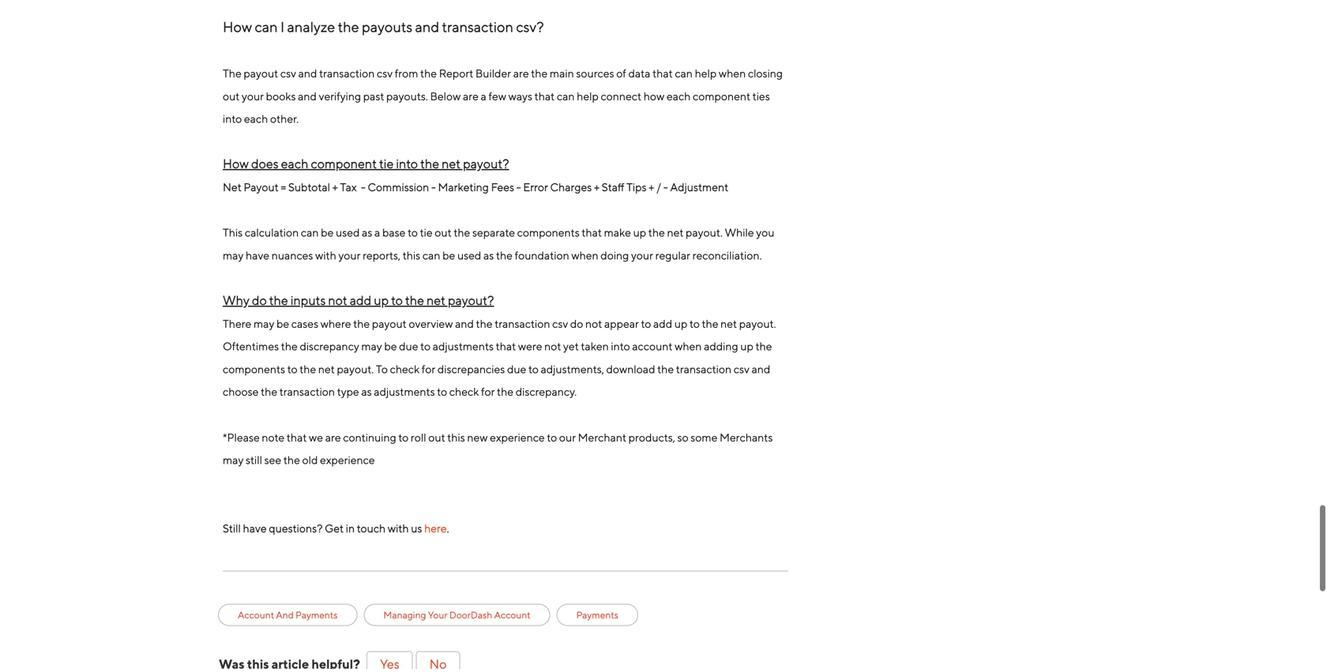 Task type: vqa. For each thing, say whether or not it's contained in the screenshot.
"Start Dashing" link
no



Task type: describe. For each thing, give the bounding box(es) containing it.
into inside the payout csv and transaction csv from the report builder are the main sources of data that can help when closing out your books and verifying past payouts. below are a few ways that can help connect how each component ties into each other.
[[223, 112, 242, 125]]

have inside this calculation can be used as a base to tie out the separate components that make up the net payout. while you may have nuances with your reports, this can be used as the foundation when doing your regular reconciliation.
[[246, 249, 270, 262]]

to inside this calculation can be used as a base to tie out the separate components that make up the net payout. while you may have nuances with your reports, this can be used as the foundation when doing your regular reconciliation.
[[408, 226, 418, 239]]

payouts
[[362, 18, 413, 35]]

1 horizontal spatial check
[[449, 385, 479, 398]]

merchant
[[578, 431, 627, 444]]

can left i
[[255, 18, 278, 35]]

1 + from the left
[[332, 181, 338, 194]]

still have questions? get in touch with us here .
[[223, 522, 449, 535]]

us
[[411, 522, 422, 535]]

few
[[489, 90, 506, 103]]

reports,
[[363, 249, 401, 262]]

the left the main
[[531, 67, 548, 80]]

reconciliation.
[[693, 249, 762, 262]]

discrepancies
[[438, 363, 505, 376]]

=
[[281, 181, 286, 194]]

2 vertical spatial payout.
[[337, 363, 374, 376]]

0 horizontal spatial check
[[390, 363, 420, 376]]

and down analyze
[[298, 67, 317, 80]]

2 vertical spatial each
[[281, 156, 309, 171]]

the up "overview"
[[405, 293, 424, 308]]

so
[[678, 431, 689, 444]]

ways
[[509, 90, 533, 103]]

where
[[321, 317, 351, 330]]

regular
[[656, 249, 691, 262]]

the
[[223, 67, 242, 80]]

separate
[[473, 226, 515, 239]]

payments inside "link"
[[296, 610, 338, 621]]

when inside this calculation can be used as a base to tie out the separate components that make up the net payout. while you may have nuances with your reports, this can be used as the foundation when doing your regular reconciliation.
[[572, 249, 599, 262]]

staff
[[602, 181, 625, 194]]

the right from
[[420, 67, 437, 80]]

can down the main
[[557, 90, 575, 103]]

merchants
[[720, 431, 773, 444]]

can right data
[[675, 67, 693, 80]]

and up merchants
[[752, 363, 771, 376]]

do inside there may be cases where the payout overview and the transaction csv do not appear to add up to the net payout. oftentimes the discrepancy may be due to adjustments that were not yet taken into account when adding up the components to the net payout. to check for discrepancies due to adjustments, download the transaction csv and choose the transaction type as adjustments to check for the discrepancy.
[[570, 317, 583, 330]]

0 horizontal spatial due
[[399, 340, 418, 353]]

main
[[550, 67, 574, 80]]

products,
[[629, 431, 675, 444]]

3 + from the left
[[649, 181, 655, 194]]

questions?
[[269, 522, 323, 535]]

we
[[309, 431, 323, 444]]

1 horizontal spatial not
[[545, 340, 561, 353]]

subtotal
[[288, 181, 330, 194]]

up right adding at the right of page
[[741, 340, 754, 353]]

payout inside there may be cases where the payout overview and the transaction csv do not appear to add up to the net payout. oftentimes the discrepancy may be due to adjustments that were not yet taken into account when adding up the components to the net payout. to check for discrepancies due to adjustments, download the transaction csv and choose the transaction type as adjustments to check for the discrepancy.
[[372, 317, 407, 330]]

that right the ways
[[535, 90, 555, 103]]

adding
[[704, 340, 739, 353]]

the down 'discrepancy'
[[300, 363, 316, 376]]

roll
[[411, 431, 426, 444]]

net payout = subtotal + tax  - commission - marketing fees - error charges + staff tips + / - adjustment
[[223, 181, 729, 194]]

csv?
[[516, 18, 544, 35]]

calculation
[[245, 226, 299, 239]]

out inside *please note that we are continuing to roll out this new experience to our merchant products, so some merchants may still see the old experience
[[428, 431, 445, 444]]

up right appear
[[675, 317, 688, 330]]

csv left from
[[377, 67, 393, 80]]

how can i analyze the payouts and transaction csv?
[[223, 18, 544, 35]]

that right data
[[653, 67, 673, 80]]

payments link
[[577, 608, 619, 622]]

transaction inside the payout csv and transaction csv from the report builder are the main sources of data that can help when closing out your books and verifying past payouts. below are a few ways that can help connect how each component ties into each other.
[[319, 67, 375, 80]]

here link
[[424, 522, 447, 535]]

and right "overview"
[[455, 317, 474, 330]]

the up discrepancies
[[476, 317, 493, 330]]

net up adding at the right of page
[[721, 317, 737, 330]]

charges
[[550, 181, 592, 194]]

past
[[363, 90, 384, 103]]

0 vertical spatial as
[[362, 226, 372, 239]]

choose
[[223, 385, 259, 398]]

0 horizontal spatial for
[[422, 363, 436, 376]]

to down "overview"
[[421, 340, 431, 353]]

transaction up builder on the left top of the page
[[442, 18, 514, 35]]

account and payments
[[238, 610, 338, 621]]

analyze
[[287, 18, 335, 35]]

cases
[[291, 317, 319, 330]]

to left roll
[[399, 431, 409, 444]]

can up nuances
[[301, 226, 319, 239]]

adjustments,
[[541, 363, 604, 376]]

how does each component tie into the net payout?
[[223, 156, 509, 171]]

be right reports,
[[443, 249, 455, 262]]

2 horizontal spatial not
[[586, 317, 602, 330]]

the down discrepancies
[[497, 385, 514, 398]]

when inside the payout csv and transaction csv from the report builder are the main sources of data that can help when closing out your books and verifying past payouts. below are a few ways that can help connect how each component ties into each other.
[[719, 67, 746, 80]]

below
[[430, 90, 461, 103]]

0 vertical spatial add
[[350, 293, 372, 308]]

the inside *please note that we are continuing to roll out this new experience to our merchant products, so some merchants may still see the old experience
[[284, 454, 300, 467]]

why do the inputs not add up to the net payout?
[[223, 293, 494, 308]]

your
[[428, 610, 448, 621]]

report
[[439, 67, 474, 80]]

continuing
[[343, 431, 396, 444]]

our
[[559, 431, 576, 444]]

0 vertical spatial adjustments
[[433, 340, 494, 353]]

managing your doordash account link
[[384, 608, 531, 622]]

0 vertical spatial each
[[667, 90, 691, 103]]

this calculation can be used as a base to tie out the separate components that make up the net payout. while you may have nuances with your reports, this can be used as the foundation when doing your regular reconciliation.
[[223, 226, 775, 262]]

1 vertical spatial with
[[388, 522, 409, 535]]

how for how does each component tie into the net payout?
[[223, 156, 249, 171]]

appear
[[604, 317, 639, 330]]

1 vertical spatial have
[[243, 522, 267, 535]]

yet
[[563, 340, 579, 353]]

as inside there may be cases where the payout overview and the transaction csv do not appear to add up to the net payout. oftentimes the discrepancy may be due to adjustments that were not yet taken into account when adding up the components to the net payout. to check for discrepancies due to adjustments, download the transaction csv and choose the transaction type as adjustments to check for the discrepancy.
[[361, 385, 372, 398]]

1 vertical spatial experience
[[320, 454, 375, 467]]

can right reports,
[[423, 249, 441, 262]]

0 horizontal spatial used
[[336, 226, 360, 239]]

make
[[604, 226, 631, 239]]

out inside the payout csv and transaction csv from the report builder are the main sources of data that can help when closing out your books and verifying past payouts. below are a few ways that can help connect how each component ties into each other.
[[223, 90, 240, 103]]

a inside the payout csv and transaction csv from the report builder are the main sources of data that can help when closing out your books and verifying past payouts. below are a few ways that can help connect how each component ties into each other.
[[481, 90, 487, 103]]

the down why do the inputs not add up to the net payout?
[[353, 317, 370, 330]]

account inside "link"
[[238, 610, 274, 621]]

while
[[725, 226, 754, 239]]

the up adding at the right of page
[[702, 317, 719, 330]]

into inside there may be cases where the payout overview and the transaction csv do not appear to add up to the net payout. oftentimes the discrepancy may be due to adjustments that were not yet taken into account when adding up the components to the net payout. to check for discrepancies due to adjustments, download the transaction csv and choose the transaction type as adjustments to check for the discrepancy.
[[611, 340, 630, 353]]

*please note that we are continuing to roll out this new experience to our merchant products, so some merchants may still see the old experience
[[223, 431, 773, 467]]

the up commission
[[420, 156, 439, 171]]

net down 'discrepancy'
[[318, 363, 335, 376]]

to down discrepancies
[[437, 385, 447, 398]]

managing
[[384, 610, 426, 621]]

new
[[467, 431, 488, 444]]

still
[[246, 454, 262, 467]]

managing your doordash account
[[384, 610, 531, 621]]

connect
[[601, 90, 642, 103]]

oftentimes
[[223, 340, 279, 353]]

that inside this calculation can be used as a base to tie out the separate components that make up the net payout. while you may have nuances with your reports, this can be used as the foundation when doing your regular reconciliation.
[[582, 226, 602, 239]]

the right adding at the right of page
[[756, 340, 772, 353]]

net up marketing
[[442, 156, 461, 171]]

some
[[691, 431, 718, 444]]

1 vertical spatial payout.
[[739, 317, 776, 330]]

the payout csv and transaction csv from the report builder are the main sources of data that can help when closing out your books and verifying past payouts. below are a few ways that can help connect how each component ties into each other.
[[223, 67, 783, 125]]

overview
[[409, 317, 453, 330]]

payout
[[244, 181, 279, 194]]

csv up books
[[280, 67, 296, 80]]

2 - from the left
[[517, 181, 521, 194]]

commission
[[368, 181, 429, 194]]

net up "overview"
[[427, 293, 446, 308]]

from
[[395, 67, 418, 80]]

old
[[302, 454, 318, 467]]

other.
[[270, 112, 299, 125]]

payout. inside this calculation can be used as a base to tie out the separate components that make up the net payout. while you may have nuances with your reports, this can be used as the foundation when doing your regular reconciliation.
[[686, 226, 723, 239]]

0 vertical spatial do
[[252, 293, 267, 308]]

up down reports,
[[374, 293, 389, 308]]

account
[[632, 340, 673, 353]]

payouts.
[[386, 90, 428, 103]]

to left our
[[547, 431, 557, 444]]

this inside *please note that we are continuing to roll out this new experience to our merchant products, so some merchants may still see the old experience
[[447, 431, 465, 444]]

the left the separate
[[454, 226, 470, 239]]

be left cases
[[277, 317, 289, 330]]



Task type: locate. For each thing, give the bounding box(es) containing it.
+
[[332, 181, 338, 194], [594, 181, 600, 194], [649, 181, 655, 194]]

adjustments down to
[[374, 385, 435, 398]]

type
[[337, 385, 359, 398]]

add inside there may be cases where the payout overview and the transaction csv do not appear to add up to the net payout. oftentimes the discrepancy may be due to adjustments that were not yet taken into account when adding up the components to the net payout. to check for discrepancies due to adjustments, download the transaction csv and choose the transaction type as adjustments to check for the discrepancy.
[[654, 317, 673, 330]]

1 vertical spatial as
[[484, 249, 494, 262]]

1 horizontal spatial do
[[570, 317, 583, 330]]

1 vertical spatial this
[[447, 431, 465, 444]]

get
[[325, 522, 344, 535]]

and right books
[[298, 90, 317, 103]]

this left new
[[447, 431, 465, 444]]

taken
[[581, 340, 609, 353]]

up
[[633, 226, 646, 239], [374, 293, 389, 308], [675, 317, 688, 330], [741, 340, 754, 353]]

0 horizontal spatial when
[[572, 249, 599, 262]]

how
[[644, 90, 665, 103]]

there
[[223, 317, 252, 330]]

1 - from the left
[[431, 181, 436, 194]]

1 horizontal spatial account
[[494, 610, 531, 621]]

out
[[223, 90, 240, 103], [435, 226, 452, 239], [428, 431, 445, 444]]

help left closing
[[695, 67, 717, 80]]

and right "payouts" on the top of the page
[[415, 18, 439, 35]]

with left us
[[388, 522, 409, 535]]

0 vertical spatial due
[[399, 340, 418, 353]]

transaction up 'were'
[[495, 317, 550, 330]]

doing
[[601, 249, 629, 262]]

sources
[[576, 67, 614, 80]]

1 vertical spatial payout?
[[448, 293, 494, 308]]

be up to
[[384, 340, 397, 353]]

csv
[[280, 67, 296, 80], [377, 67, 393, 80], [552, 317, 568, 330], [734, 363, 750, 376]]

0 horizontal spatial components
[[223, 363, 285, 376]]

1 how from the top
[[223, 18, 252, 35]]

how left i
[[223, 18, 252, 35]]

1 vertical spatial add
[[654, 317, 673, 330]]

1 horizontal spatial each
[[281, 156, 309, 171]]

1 vertical spatial for
[[481, 385, 495, 398]]

csv up yet
[[552, 317, 568, 330]]

tie
[[379, 156, 394, 171], [420, 226, 433, 239]]

net up regular
[[667, 226, 684, 239]]

your
[[242, 90, 264, 103], [339, 249, 361, 262], [631, 249, 653, 262]]

discrepancy.
[[516, 385, 577, 398]]

components inside this calculation can be used as a base to tie out the separate components that make up the net payout. while you may have nuances with your reports, this can be used as the foundation when doing your regular reconciliation.
[[517, 226, 580, 239]]

0 vertical spatial tie
[[379, 156, 394, 171]]

0 vertical spatial not
[[328, 293, 347, 308]]

transaction left type
[[280, 385, 335, 398]]

1 horizontal spatial experience
[[490, 431, 545, 444]]

2 horizontal spatial payout.
[[739, 317, 776, 330]]

/
[[657, 181, 661, 194]]

a left base
[[375, 226, 380, 239]]

tie inside this calculation can be used as a base to tie out the separate components that make up the net payout. while you may have nuances with your reports, this can be used as the foundation when doing your regular reconciliation.
[[420, 226, 433, 239]]

how
[[223, 18, 252, 35], [223, 156, 249, 171]]

i
[[281, 18, 285, 35]]

1 vertical spatial adjustments
[[374, 385, 435, 398]]

error
[[523, 181, 548, 194]]

closing
[[748, 67, 783, 80]]

help down sources
[[577, 90, 599, 103]]

0 horizontal spatial into
[[223, 112, 242, 125]]

1 vertical spatial check
[[449, 385, 479, 398]]

the right analyze
[[338, 18, 359, 35]]

*please
[[223, 431, 260, 444]]

each up =
[[281, 156, 309, 171]]

to up account
[[641, 317, 651, 330]]

0 vertical spatial component
[[693, 90, 751, 103]]

check
[[390, 363, 420, 376], [449, 385, 479, 398]]

as
[[362, 226, 372, 239], [484, 249, 494, 262], [361, 385, 372, 398]]

to down 'were'
[[529, 363, 539, 376]]

1 payments from the left
[[296, 610, 338, 621]]

this inside this calculation can be used as a base to tie out the separate components that make up the net payout. while you may have nuances with your reports, this can be used as the foundation when doing your regular reconciliation.
[[403, 249, 421, 262]]

payout.
[[686, 226, 723, 239], [739, 317, 776, 330], [337, 363, 374, 376]]

each
[[667, 90, 691, 103], [244, 112, 268, 125], [281, 156, 309, 171]]

2 payments from the left
[[577, 610, 619, 621]]

0 vertical spatial are
[[513, 67, 529, 80]]

0 horizontal spatial add
[[350, 293, 372, 308]]

to
[[376, 363, 388, 376]]

1 account from the left
[[238, 610, 274, 621]]

1 horizontal spatial used
[[457, 249, 481, 262]]

may up to
[[361, 340, 382, 353]]

0 horizontal spatial tie
[[379, 156, 394, 171]]

of
[[617, 67, 626, 80]]

2 vertical spatial are
[[325, 431, 341, 444]]

1 horizontal spatial -
[[517, 181, 521, 194]]

0 horizontal spatial payout
[[244, 67, 278, 80]]

1 horizontal spatial into
[[396, 156, 418, 171]]

with inside this calculation can be used as a base to tie out the separate components that make up the net payout. while you may have nuances with your reports, this can be used as the foundation when doing your regular reconciliation.
[[315, 249, 336, 262]]

+ left staff
[[594, 181, 600, 194]]

0 horizontal spatial with
[[315, 249, 336, 262]]

the down account
[[658, 363, 674, 376]]

may inside this calculation can be used as a base to tie out the separate components that make up the net payout. while you may have nuances with your reports, this can be used as the foundation when doing your regular reconciliation.
[[223, 249, 244, 262]]

that
[[653, 67, 673, 80], [535, 90, 555, 103], [582, 226, 602, 239], [496, 340, 516, 353], [287, 431, 307, 444]]

0 vertical spatial components
[[517, 226, 580, 239]]

see
[[264, 454, 281, 467]]

2 horizontal spatial into
[[611, 340, 630, 353]]

components down oftentimes
[[223, 363, 285, 376]]

into down the
[[223, 112, 242, 125]]

1 horizontal spatial components
[[517, 226, 580, 239]]

1 horizontal spatial for
[[481, 385, 495, 398]]

- right fees at left
[[517, 181, 521, 194]]

net inside this calculation can be used as a base to tie out the separate components that make up the net payout. while you may have nuances with your reports, this can be used as the foundation when doing your regular reconciliation.
[[667, 226, 684, 239]]

0 horizontal spatial payments
[[296, 610, 338, 621]]

component up tax
[[311, 156, 377, 171]]

1 vertical spatial help
[[577, 90, 599, 103]]

each left other.
[[244, 112, 268, 125]]

that inside *please note that we are continuing to roll out this new experience to our merchant products, so some merchants may still see the old experience
[[287, 431, 307, 444]]

not left yet
[[545, 340, 561, 353]]

1 vertical spatial each
[[244, 112, 268, 125]]

your inside the payout csv and transaction csv from the report builder are the main sources of data that can help when closing out your books and verifying past payouts. below are a few ways that can help connect how each component ties into each other.
[[242, 90, 264, 103]]

fees
[[491, 181, 514, 194]]

are inside *please note that we are continuing to roll out this new experience to our merchant products, so some merchants may still see the old experience
[[325, 431, 341, 444]]

may left still
[[223, 454, 244, 467]]

1 horizontal spatial with
[[388, 522, 409, 535]]

0 vertical spatial out
[[223, 90, 240, 103]]

up inside this calculation can be used as a base to tie out the separate components that make up the net payout. while you may have nuances with your reports, this can be used as the foundation when doing your regular reconciliation.
[[633, 226, 646, 239]]

nuances
[[272, 249, 313, 262]]

1 horizontal spatial payments
[[577, 610, 619, 621]]

experience right new
[[490, 431, 545, 444]]

0 horizontal spatial experience
[[320, 454, 375, 467]]

tie up commission
[[379, 156, 394, 171]]

1 horizontal spatial tie
[[420, 226, 433, 239]]

1 horizontal spatial help
[[695, 67, 717, 80]]

download
[[606, 363, 655, 376]]

0 vertical spatial payout.
[[686, 226, 723, 239]]

net
[[223, 181, 242, 194]]

csv down adding at the right of page
[[734, 363, 750, 376]]

components inside there may be cases where the payout overview and the transaction csv do not appear to add up to the net payout. oftentimes the discrepancy may be due to adjustments that were not yet taken into account when adding up the components to the net payout. to check for discrepancies due to adjustments, download the transaction csv and choose the transaction type as adjustments to check for the discrepancy.
[[223, 363, 285, 376]]

tax
[[340, 181, 357, 194]]

0 vertical spatial used
[[336, 226, 360, 239]]

tips
[[627, 181, 647, 194]]

1 horizontal spatial due
[[507, 363, 527, 376]]

inputs
[[291, 293, 326, 308]]

2 horizontal spatial are
[[513, 67, 529, 80]]

1 vertical spatial how
[[223, 156, 249, 171]]

experience
[[490, 431, 545, 444], [320, 454, 375, 467]]

when inside there may be cases where the payout overview and the transaction csv do not appear to add up to the net payout. oftentimes the discrepancy may be due to adjustments that were not yet taken into account when adding up the components to the net payout. to check for discrepancies due to adjustments, download the transaction csv and choose the transaction type as adjustments to check for the discrepancy.
[[675, 340, 702, 353]]

when left adding at the right of page
[[675, 340, 702, 353]]

marketing
[[438, 181, 489, 194]]

1 vertical spatial due
[[507, 363, 527, 376]]

have
[[246, 249, 270, 262], [243, 522, 267, 535]]

do up yet
[[570, 317, 583, 330]]

components
[[517, 226, 580, 239], [223, 363, 285, 376]]

the down cases
[[281, 340, 298, 353]]

that inside there may be cases where the payout overview and the transaction csv do not appear to add up to the net payout. oftentimes the discrepancy may be due to adjustments that were not yet taken into account when adding up the components to the net payout. to check for discrepancies due to adjustments, download the transaction csv and choose the transaction type as adjustments to check for the discrepancy.
[[496, 340, 516, 353]]

you
[[756, 226, 775, 239]]

the left inputs
[[269, 293, 288, 308]]

into down appear
[[611, 340, 630, 353]]

there may be cases where the payout overview and the transaction csv do not appear to add up to the net payout. oftentimes the discrepancy may be due to adjustments that were not yet taken into account when adding up the components to the net payout. to check for discrepancies due to adjustments, download the transaction csv and choose the transaction type as adjustments to check for the discrepancy.
[[223, 317, 776, 398]]

when
[[719, 67, 746, 80], [572, 249, 599, 262], [675, 340, 702, 353]]

0 vertical spatial payout?
[[463, 156, 509, 171]]

1 vertical spatial out
[[435, 226, 452, 239]]

1 vertical spatial do
[[570, 317, 583, 330]]

add up where
[[350, 293, 372, 308]]

payout right the
[[244, 67, 278, 80]]

are
[[513, 67, 529, 80], [463, 90, 479, 103], [325, 431, 341, 444]]

2 horizontal spatial +
[[649, 181, 655, 194]]

0 vertical spatial help
[[695, 67, 717, 80]]

0 vertical spatial experience
[[490, 431, 545, 444]]

due
[[399, 340, 418, 353], [507, 363, 527, 376]]

0 horizontal spatial are
[[325, 431, 341, 444]]

1 horizontal spatial a
[[481, 90, 487, 103]]

here
[[424, 522, 447, 535]]

component inside the payout csv and transaction csv from the report builder are the main sources of data that can help when closing out your books and verifying past payouts. below are a few ways that can help connect how each component ties into each other.
[[693, 90, 751, 103]]

0 horizontal spatial do
[[252, 293, 267, 308]]

0 horizontal spatial account
[[238, 610, 274, 621]]

2 vertical spatial not
[[545, 340, 561, 353]]

adjustment
[[670, 181, 729, 194]]

for left discrepancies
[[422, 363, 436, 376]]

2 account from the left
[[494, 610, 531, 621]]

with right nuances
[[315, 249, 336, 262]]

adjustments
[[433, 340, 494, 353], [374, 385, 435, 398]]

1 vertical spatial a
[[375, 226, 380, 239]]

the
[[338, 18, 359, 35], [420, 67, 437, 80], [531, 67, 548, 80], [420, 156, 439, 171], [454, 226, 470, 239], [649, 226, 665, 239], [496, 249, 513, 262], [269, 293, 288, 308], [405, 293, 424, 308], [353, 317, 370, 330], [476, 317, 493, 330], [702, 317, 719, 330], [281, 340, 298, 353], [756, 340, 772, 353], [300, 363, 316, 376], [658, 363, 674, 376], [261, 385, 277, 398], [497, 385, 514, 398], [284, 454, 300, 467]]

1 horizontal spatial payout.
[[686, 226, 723, 239]]

0 horizontal spatial your
[[242, 90, 264, 103]]

account and payments link
[[238, 608, 338, 622]]

0 horizontal spatial each
[[244, 112, 268, 125]]

doordash
[[449, 610, 493, 621]]

payout. up type
[[337, 363, 374, 376]]

0 vertical spatial a
[[481, 90, 487, 103]]

2 how from the top
[[223, 156, 249, 171]]

payout?
[[463, 156, 509, 171], [448, 293, 494, 308]]

the down the separate
[[496, 249, 513, 262]]

1 horizontal spatial are
[[463, 90, 479, 103]]

0 vertical spatial with
[[315, 249, 336, 262]]

be down subtotal
[[321, 226, 334, 239]]

this down base
[[403, 249, 421, 262]]

payout. up reconciliation.
[[686, 226, 723, 239]]

this
[[403, 249, 421, 262], [447, 431, 465, 444]]

0 vertical spatial how
[[223, 18, 252, 35]]

into up commission
[[396, 156, 418, 171]]

may up oftentimes
[[254, 317, 274, 330]]

when left doing
[[572, 249, 599, 262]]

2 + from the left
[[594, 181, 600, 194]]

2 vertical spatial when
[[675, 340, 702, 353]]

still
[[223, 522, 241, 535]]

out inside this calculation can be used as a base to tie out the separate components that make up the net payout. while you may have nuances with your reports, this can be used as the foundation when doing your regular reconciliation.
[[435, 226, 452, 239]]

0 vertical spatial for
[[422, 363, 436, 376]]

out right roll
[[428, 431, 445, 444]]

0 horizontal spatial a
[[375, 226, 380, 239]]

1 horizontal spatial when
[[675, 340, 702, 353]]

1 horizontal spatial +
[[594, 181, 600, 194]]

0 vertical spatial when
[[719, 67, 746, 80]]

transaction up verifying
[[319, 67, 375, 80]]

touch
[[357, 522, 386, 535]]

check right to
[[390, 363, 420, 376]]

when left closing
[[719, 67, 746, 80]]

a inside this calculation can be used as a base to tie out the separate components that make up the net payout. while you may have nuances with your reports, this can be used as the foundation when doing your regular reconciliation.
[[375, 226, 380, 239]]

1 horizontal spatial your
[[339, 249, 361, 262]]

base
[[382, 226, 406, 239]]

builder
[[476, 67, 511, 80]]

how up net
[[223, 156, 249, 171]]

the up regular
[[649, 226, 665, 239]]

1 vertical spatial are
[[463, 90, 479, 103]]

are right we
[[325, 431, 341, 444]]

transaction
[[442, 18, 514, 35], [319, 67, 375, 80], [495, 317, 550, 330], [676, 363, 732, 376], [280, 385, 335, 398]]

to down reports,
[[391, 293, 403, 308]]

and
[[276, 610, 294, 621]]

in
[[346, 522, 355, 535]]

used down the separate
[[457, 249, 481, 262]]

out down the
[[223, 90, 240, 103]]

2 horizontal spatial your
[[631, 249, 653, 262]]

check down discrepancies
[[449, 385, 479, 398]]

2 vertical spatial out
[[428, 431, 445, 444]]

1 vertical spatial not
[[586, 317, 602, 330]]

as left base
[[362, 226, 372, 239]]

2 horizontal spatial when
[[719, 67, 746, 80]]

1 vertical spatial when
[[572, 249, 599, 262]]

payout. down reconciliation.
[[739, 317, 776, 330]]

to down cases
[[287, 363, 298, 376]]

data
[[629, 67, 651, 80]]

payout inside the payout csv and transaction csv from the report builder are the main sources of data that can help when closing out your books and verifying past payouts. below are a few ways that can help connect how each component ties into each other.
[[244, 67, 278, 80]]

3 - from the left
[[664, 181, 668, 194]]

may inside *please note that we are continuing to roll out this new experience to our merchant products, so some merchants may still see the old experience
[[223, 454, 244, 467]]

1 vertical spatial component
[[311, 156, 377, 171]]

transaction down adding at the right of page
[[676, 363, 732, 376]]

1 vertical spatial payout
[[372, 317, 407, 330]]

discrepancy
[[300, 340, 359, 353]]

each right 'how'
[[667, 90, 691, 103]]

a left few
[[481, 90, 487, 103]]

account left and
[[238, 610, 274, 621]]

+ left tax
[[332, 181, 338, 194]]

add
[[350, 293, 372, 308], [654, 317, 673, 330]]

note
[[262, 431, 285, 444]]

help
[[695, 67, 717, 80], [577, 90, 599, 103]]

not up taken
[[586, 317, 602, 330]]

how for how can i analyze the payouts and transaction csv?
[[223, 18, 252, 35]]

0 horizontal spatial component
[[311, 156, 377, 171]]

to down regular
[[690, 317, 700, 330]]

payout? up net payout = subtotal + tax  - commission - marketing fees - error charges + staff tips + / - adjustment
[[463, 156, 509, 171]]

can
[[255, 18, 278, 35], [675, 67, 693, 80], [557, 90, 575, 103], [301, 226, 319, 239], [423, 249, 441, 262]]

0 horizontal spatial payout.
[[337, 363, 374, 376]]

0 horizontal spatial this
[[403, 249, 421, 262]]

+ left /
[[649, 181, 655, 194]]

1 horizontal spatial this
[[447, 431, 465, 444]]

were
[[518, 340, 542, 353]]

books
[[266, 90, 296, 103]]

the right choose
[[261, 385, 277, 398]]

1 vertical spatial into
[[396, 156, 418, 171]]

your left reports,
[[339, 249, 361, 262]]

0 horizontal spatial not
[[328, 293, 347, 308]]



